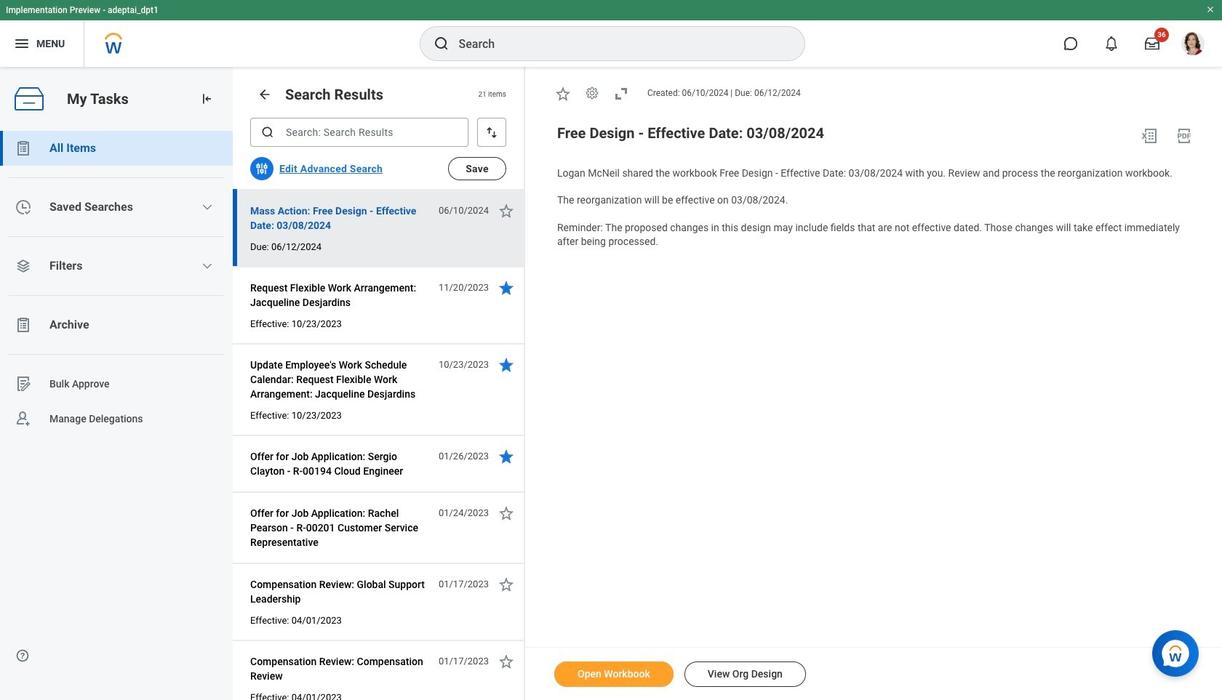 Task type: locate. For each thing, give the bounding box(es) containing it.
1 vertical spatial search image
[[261, 125, 275, 140]]

perspective image
[[15, 258, 32, 275]]

sort image
[[485, 125, 499, 140]]

1 star image from the top
[[498, 202, 515, 220]]

view printable version (pdf) image
[[1176, 127, 1193, 145]]

item list element
[[233, 67, 525, 701]]

0 vertical spatial search image
[[433, 35, 450, 52]]

2 clipboard image from the top
[[15, 317, 32, 334]]

search image inside item list element
[[261, 125, 275, 140]]

list
[[0, 131, 233, 701]]

configure image
[[255, 162, 269, 176]]

0 vertical spatial star image
[[498, 202, 515, 220]]

profile logan mcneil image
[[1182, 32, 1205, 58]]

banner
[[0, 0, 1222, 67]]

star image
[[554, 85, 572, 102], [498, 279, 515, 297], [498, 357, 515, 374], [498, 505, 515, 522], [498, 576, 515, 594]]

clipboard image up clock check icon
[[15, 140, 32, 157]]

0 vertical spatial clipboard image
[[15, 140, 32, 157]]

clipboard image
[[15, 140, 32, 157], [15, 317, 32, 334]]

2 vertical spatial star image
[[498, 653, 515, 671]]

arrow left image
[[258, 87, 272, 102]]

3 star image from the top
[[498, 653, 515, 671]]

1 horizontal spatial search image
[[433, 35, 450, 52]]

gear image
[[585, 86, 600, 101]]

star image
[[498, 202, 515, 220], [498, 448, 515, 466], [498, 653, 515, 671]]

clipboard image up rename icon
[[15, 317, 32, 334]]

search image
[[433, 35, 450, 52], [261, 125, 275, 140]]

close environment banner image
[[1206, 5, 1215, 14]]

1 vertical spatial star image
[[498, 448, 515, 466]]

0 horizontal spatial search image
[[261, 125, 275, 140]]

export to excel image
[[1141, 127, 1158, 145]]

justify image
[[13, 35, 31, 52]]

1 vertical spatial clipboard image
[[15, 317, 32, 334]]



Task type: vqa. For each thing, say whether or not it's contained in the screenshot.
first star image from the top
yes



Task type: describe. For each thing, give the bounding box(es) containing it.
chevron down image
[[202, 202, 213, 213]]

Search: Search Results text field
[[250, 118, 469, 147]]

1 clipboard image from the top
[[15, 140, 32, 157]]

transformation import image
[[199, 92, 214, 106]]

notifications large image
[[1105, 36, 1119, 51]]

Search Workday  search field
[[459, 28, 775, 60]]

rename image
[[15, 375, 32, 393]]

2 star image from the top
[[498, 448, 515, 466]]

fullscreen image
[[613, 85, 630, 102]]

inbox large image
[[1145, 36, 1160, 51]]

clock check image
[[15, 199, 32, 216]]

user plus image
[[15, 410, 32, 428]]

question outline image
[[15, 649, 30, 664]]

chevron down image
[[202, 261, 213, 272]]



